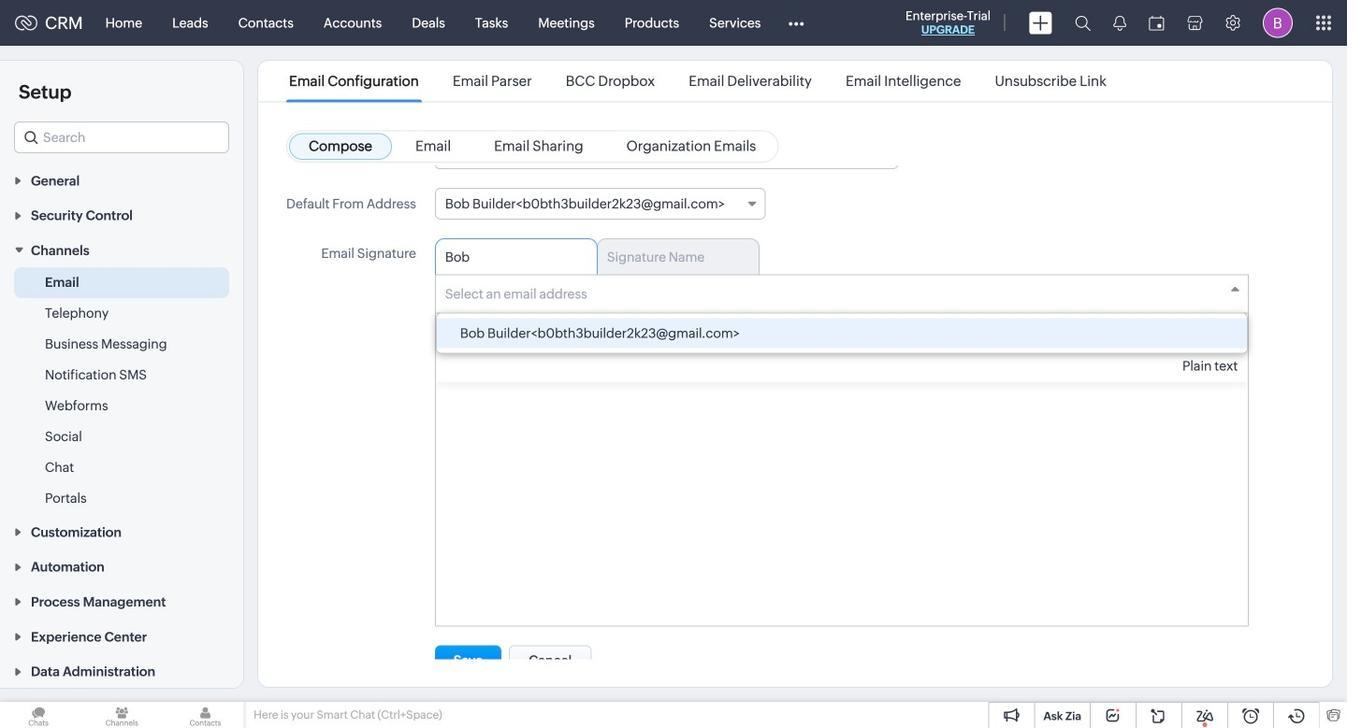 Task type: locate. For each thing, give the bounding box(es) containing it.
region
[[0, 268, 243, 515]]

alignment image
[[696, 332, 706, 343]]

0 horizontal spatial signature name text field
[[445, 250, 573, 265]]

contacts image
[[167, 703, 244, 729]]

spell check image
[[1155, 329, 1169, 345]]

list image
[[740, 332, 754, 343]]

None field
[[14, 122, 229, 153], [435, 188, 766, 220], [436, 276, 1248, 314], [435, 188, 766, 220], [436, 276, 1248, 314]]

1 horizontal spatial signature name text field
[[607, 250, 735, 265]]

option
[[437, 319, 1247, 348]]

links image
[[920, 329, 935, 344]]

list box
[[437, 314, 1247, 353]]

Signature Name text field
[[445, 250, 573, 265], [607, 250, 735, 265]]

signals element
[[1102, 0, 1138, 46]]

list
[[272, 61, 1124, 102]]

channels image
[[83, 703, 160, 729]]

tab list
[[435, 239, 1249, 275]]



Task type: vqa. For each thing, say whether or not it's contained in the screenshot.
tab list
yes



Task type: describe. For each thing, give the bounding box(es) containing it.
none field search
[[14, 122, 229, 153]]

logo image
[[15, 15, 37, 30]]

calendar image
[[1149, 15, 1165, 30]]

signals image
[[1113, 15, 1126, 31]]

search element
[[1064, 0, 1102, 46]]

indent image
[[789, 332, 800, 343]]

Other Modules field
[[776, 8, 816, 38]]

profile image
[[1263, 8, 1293, 38]]

create menu element
[[1018, 0, 1064, 45]]

search image
[[1075, 15, 1091, 31]]

1 signature name text field from the left
[[445, 250, 573, 265]]

Search text field
[[15, 123, 228, 152]]

create menu image
[[1029, 12, 1052, 34]]

profile element
[[1252, 0, 1304, 45]]

script image
[[835, 332, 848, 343]]

chats image
[[0, 703, 77, 729]]

2 signature name text field from the left
[[607, 250, 735, 265]]



